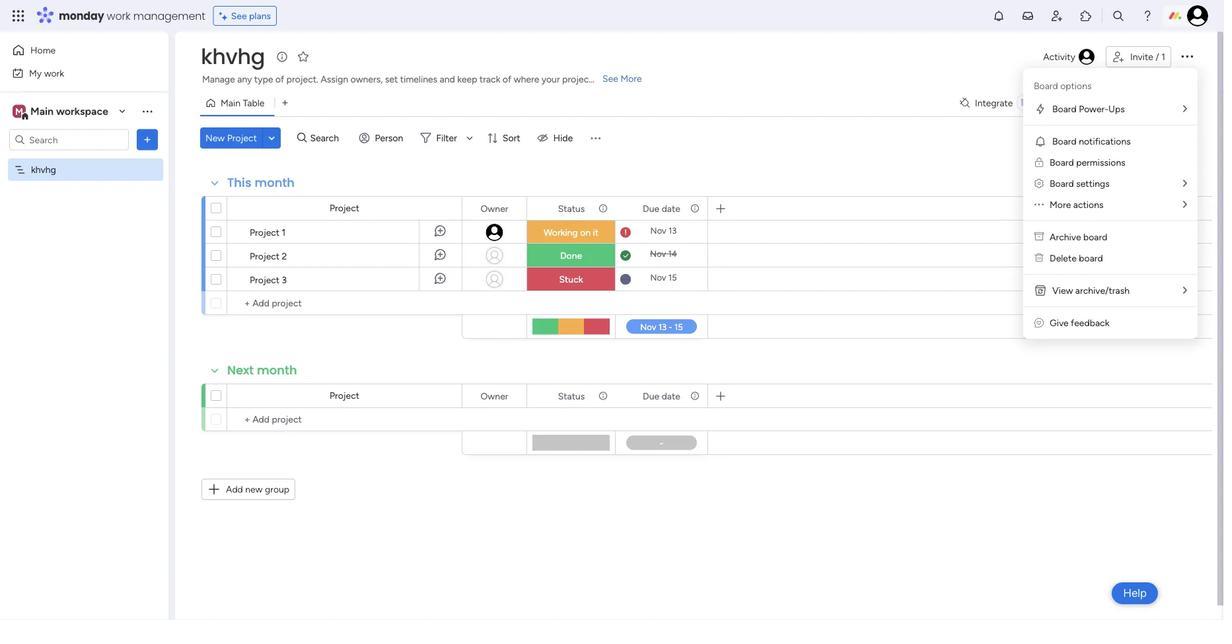 Task type: locate. For each thing, give the bounding box(es) containing it.
option
[[0, 158, 169, 161]]

column information image
[[598, 391, 609, 402], [690, 391, 701, 402]]

apps image
[[1080, 9, 1093, 22]]

person button
[[354, 128, 411, 149]]

nov left 13 at the right top of the page
[[651, 226, 667, 236]]

date for due date field associated with due date column information image
[[662, 203, 681, 214]]

permissions
[[1077, 157, 1126, 168]]

main for main table
[[221, 98, 241, 109]]

1 up 2
[[282, 227, 286, 238]]

of
[[276, 74, 284, 85], [503, 74, 512, 85]]

workspace options image
[[141, 105, 154, 118]]

0 horizontal spatial see
[[231, 10, 247, 21]]

add new group
[[226, 484, 290, 495]]

1 date from the top
[[662, 203, 681, 214]]

column information image
[[598, 203, 609, 214], [690, 203, 701, 214]]

due date
[[643, 203, 681, 214], [643, 391, 681, 402]]

2 list arrow image from the top
[[1184, 179, 1188, 188]]

work right monday
[[107, 8, 131, 23]]

1 horizontal spatial of
[[503, 74, 512, 85]]

working on it
[[544, 227, 599, 238]]

board up delete board
[[1084, 232, 1108, 243]]

my work
[[29, 67, 64, 79]]

project
[[563, 74, 593, 85]]

more actions
[[1050, 199, 1104, 211]]

date for due date field corresponding to column information icon for due date
[[662, 391, 681, 402]]

filter
[[437, 133, 457, 144]]

new project
[[206, 133, 257, 144]]

0 vertical spatial owner field
[[478, 201, 512, 216]]

1 horizontal spatial column information image
[[690, 203, 701, 214]]

board right board notifications image
[[1053, 136, 1077, 147]]

1 vertical spatial 1
[[282, 227, 286, 238]]

more
[[621, 73, 642, 84], [1050, 199, 1072, 211]]

2 date from the top
[[662, 391, 681, 402]]

work inside button
[[44, 67, 64, 79]]

0 horizontal spatial more
[[621, 73, 642, 84]]

1 vertical spatial list arrow image
[[1184, 286, 1188, 295]]

on
[[580, 227, 591, 238]]

nov for nov 15
[[651, 273, 667, 283]]

main for main workspace
[[30, 105, 54, 118]]

0 vertical spatial due
[[643, 203, 660, 214]]

board up the board power-ups image at the top right of the page
[[1035, 80, 1059, 92]]

1 vertical spatial nov
[[651, 249, 666, 259]]

board for board options
[[1035, 80, 1059, 92]]

view
[[1053, 285, 1074, 296]]

2 vertical spatial nov
[[651, 273, 667, 283]]

sort button
[[482, 128, 529, 149]]

1 inside invite / 1 button
[[1162, 51, 1166, 62]]

1 vertical spatial due
[[643, 391, 660, 402]]

project 2
[[250, 251, 287, 262]]

see more link
[[602, 72, 644, 85]]

board
[[1035, 80, 1059, 92], [1053, 103, 1077, 115], [1053, 136, 1077, 147], [1050, 157, 1075, 168], [1050, 178, 1075, 189]]

1 right /
[[1162, 51, 1166, 62]]

board right dapulse admin menu image
[[1050, 178, 1075, 189]]

14
[[669, 249, 677, 259]]

stands.
[[595, 74, 624, 85]]

help button
[[1113, 583, 1159, 605]]

0 vertical spatial due date
[[643, 203, 681, 214]]

of right type
[[276, 74, 284, 85]]

hide button
[[533, 128, 581, 149]]

1 vertical spatial khvhg
[[31, 164, 56, 176]]

see right project
[[603, 73, 619, 84]]

khvhg up any
[[201, 42, 265, 71]]

1 horizontal spatial main
[[221, 98, 241, 109]]

column information image for status
[[598, 391, 609, 402]]

arrow down image
[[462, 130, 478, 146]]

1 vertical spatial + add project text field
[[234, 412, 456, 428]]

this month
[[227, 175, 295, 191]]

settings
[[1077, 178, 1110, 189]]

add to favorites image
[[297, 50, 310, 63]]

2 due date from the top
[[643, 391, 681, 402]]

Status field
[[555, 201, 589, 216], [555, 389, 589, 404]]

delete board
[[1050, 253, 1104, 264]]

main right workspace image
[[30, 105, 54, 118]]

1 column information image from the left
[[598, 391, 609, 402]]

1 horizontal spatial see
[[603, 73, 619, 84]]

more dots image
[[1035, 199, 1044, 211]]

khvhg
[[201, 42, 265, 71], [31, 164, 56, 176]]

any
[[237, 74, 252, 85]]

main inside button
[[221, 98, 241, 109]]

1 + add project text field from the top
[[234, 295, 456, 311]]

Due date field
[[640, 201, 684, 216], [640, 389, 684, 404]]

1 horizontal spatial khvhg
[[201, 42, 265, 71]]

dapulse archived image
[[1035, 232, 1044, 243]]

nov 14
[[651, 249, 677, 259]]

due date for column information icon for due date
[[643, 391, 681, 402]]

1 list arrow image from the top
[[1184, 104, 1188, 114]]

nov for nov 13
[[651, 226, 667, 236]]

1 of from the left
[[276, 74, 284, 85]]

0 vertical spatial work
[[107, 8, 131, 23]]

work
[[107, 8, 131, 23], [44, 67, 64, 79]]

board for board power-ups
[[1053, 103, 1077, 115]]

board down board options
[[1053, 103, 1077, 115]]

2 column information image from the left
[[690, 203, 701, 214]]

select product image
[[12, 9, 25, 22]]

board right v2 permission outline image
[[1050, 157, 1075, 168]]

see plans button
[[213, 6, 277, 26]]

0 vertical spatial due date field
[[640, 201, 684, 216]]

working
[[544, 227, 578, 238]]

1 vertical spatial owner
[[481, 391, 509, 402]]

0 horizontal spatial khvhg
[[31, 164, 56, 176]]

2 owner field from the top
[[478, 389, 512, 404]]

1 status from the top
[[558, 203, 585, 214]]

month right this
[[255, 175, 295, 191]]

main
[[221, 98, 241, 109], [30, 105, 54, 118]]

0 horizontal spatial work
[[44, 67, 64, 79]]

1 horizontal spatial more
[[1050, 199, 1072, 211]]

1 vertical spatial work
[[44, 67, 64, 79]]

assign
[[321, 74, 348, 85]]

menu containing board options
[[1024, 68, 1198, 339]]

0 vertical spatial nov
[[651, 226, 667, 236]]

more right project
[[621, 73, 642, 84]]

0 vertical spatial owner
[[481, 203, 509, 214]]

1 due date from the top
[[643, 203, 681, 214]]

due date for due date column information image
[[643, 203, 681, 214]]

more right more dots image at the top of the page
[[1050, 199, 1072, 211]]

Next month field
[[224, 362, 301, 379]]

board
[[1084, 232, 1108, 243], [1080, 253, 1104, 264]]

v2 delete line image
[[1035, 253, 1044, 264]]

0 vertical spatial status field
[[555, 201, 589, 216]]

2 due date field from the top
[[640, 389, 684, 404]]

1 due date field from the top
[[640, 201, 684, 216]]

month for this month
[[255, 175, 295, 191]]

track
[[480, 74, 501, 85]]

0 vertical spatial 1
[[1162, 51, 1166, 62]]

+ Add project text field
[[234, 295, 456, 311], [234, 412, 456, 428]]

1
[[1162, 51, 1166, 62], [282, 227, 286, 238]]

1 nov from the top
[[651, 226, 667, 236]]

0 vertical spatial board
[[1084, 232, 1108, 243]]

0 vertical spatial date
[[662, 203, 681, 214]]

1 vertical spatial due date field
[[640, 389, 684, 404]]

date
[[662, 203, 681, 214], [662, 391, 681, 402]]

project
[[227, 133, 257, 144], [330, 203, 360, 214], [250, 227, 280, 238], [250, 251, 280, 262], [250, 274, 280, 286], [330, 390, 360, 402]]

see inside button
[[231, 10, 247, 21]]

invite / 1 button
[[1107, 46, 1172, 67]]

list arrow image for view archive/trash
[[1184, 286, 1188, 295]]

0 vertical spatial list arrow image
[[1184, 200, 1188, 210]]

main table button
[[200, 93, 275, 114]]

1 vertical spatial status field
[[555, 389, 589, 404]]

0 horizontal spatial main
[[30, 105, 54, 118]]

integrate
[[976, 98, 1014, 109]]

help
[[1124, 587, 1148, 601]]

work right my at top
[[44, 67, 64, 79]]

group
[[265, 484, 290, 495]]

Owner field
[[478, 201, 512, 216], [478, 389, 512, 404]]

board down 'archive board'
[[1080, 253, 1104, 264]]

search everything image
[[1113, 9, 1126, 22]]

0 vertical spatial status
[[558, 203, 585, 214]]

2 nov from the top
[[651, 249, 666, 259]]

2 due from the top
[[643, 391, 660, 402]]

activity
[[1044, 51, 1076, 62]]

plans
[[249, 10, 271, 21]]

v2 user feedback image
[[1035, 318, 1044, 329]]

2 column information image from the left
[[690, 391, 701, 402]]

list arrow image
[[1184, 104, 1188, 114], [1184, 179, 1188, 188]]

khvhg down search in workspace field
[[31, 164, 56, 176]]

0 horizontal spatial column information image
[[598, 203, 609, 214]]

3
[[282, 274, 287, 286]]

1 vertical spatial status
[[558, 391, 585, 402]]

1 vertical spatial list arrow image
[[1184, 179, 1188, 188]]

main inside workspace selection element
[[30, 105, 54, 118]]

khvhg field
[[198, 42, 268, 71]]

0 horizontal spatial 1
[[282, 227, 286, 238]]

1 horizontal spatial work
[[107, 8, 131, 23]]

1 owner from the top
[[481, 203, 509, 214]]

This month field
[[224, 175, 298, 192]]

1 column information image from the left
[[598, 203, 609, 214]]

0 vertical spatial list arrow image
[[1184, 104, 1188, 114]]

1 vertical spatial month
[[257, 362, 297, 379]]

0 vertical spatial + add project text field
[[234, 295, 456, 311]]

1 vertical spatial due date
[[643, 391, 681, 402]]

Search field
[[307, 129, 347, 147]]

1 list arrow image from the top
[[1184, 200, 1188, 210]]

nov left 14
[[651, 249, 666, 259]]

person
[[375, 133, 403, 144]]

home button
[[8, 40, 142, 61]]

owner
[[481, 203, 509, 214], [481, 391, 509, 402]]

list arrow image
[[1184, 200, 1188, 210], [1184, 286, 1188, 295]]

invite members image
[[1051, 9, 1064, 22]]

2 list arrow image from the top
[[1184, 286, 1188, 295]]

1 due from the top
[[643, 203, 660, 214]]

khvhg inside list box
[[31, 164, 56, 176]]

management
[[133, 8, 205, 23]]

3 nov from the top
[[651, 273, 667, 283]]

done
[[560, 250, 582, 261]]

hide
[[554, 133, 573, 144]]

autopilot image
[[1097, 94, 1108, 111]]

new
[[245, 484, 263, 495]]

1 vertical spatial date
[[662, 391, 681, 402]]

1 horizontal spatial column information image
[[690, 391, 701, 402]]

workspace selection element
[[13, 103, 110, 121]]

column information image for due date
[[690, 391, 701, 402]]

column information image for status
[[598, 203, 609, 214]]

0 vertical spatial more
[[621, 73, 642, 84]]

1 horizontal spatial 1
[[1162, 51, 1166, 62]]

dapulse integrations image
[[960, 98, 970, 108]]

add view image
[[282, 98, 288, 108]]

0 vertical spatial see
[[231, 10, 247, 21]]

1 vertical spatial see
[[603, 73, 619, 84]]

nov left "15"
[[651, 273, 667, 283]]

1 vertical spatial board
[[1080, 253, 1104, 264]]

main left the table
[[221, 98, 241, 109]]

board power-ups
[[1053, 103, 1126, 115]]

0 horizontal spatial column information image
[[598, 391, 609, 402]]

see left plans
[[231, 10, 247, 21]]

v2 search image
[[297, 131, 307, 146]]

inbox image
[[1022, 9, 1035, 22]]

add new group button
[[202, 479, 296, 500]]

manage any type of project. assign owners, set timelines and keep track of where your project stands.
[[202, 74, 624, 85]]

home
[[30, 45, 56, 56]]

1 status field from the top
[[555, 201, 589, 216]]

board for board notifications
[[1053, 136, 1077, 147]]

board power-ups image
[[1035, 102, 1048, 116]]

0 horizontal spatial of
[[276, 74, 284, 85]]

1 vertical spatial more
[[1050, 199, 1072, 211]]

month right the next
[[257, 362, 297, 379]]

of right track
[[503, 74, 512, 85]]

list arrow image for more actions
[[1184, 200, 1188, 210]]

1 vertical spatial owner field
[[478, 389, 512, 404]]

due
[[643, 203, 660, 214], [643, 391, 660, 402]]

0 vertical spatial month
[[255, 175, 295, 191]]

menu
[[1024, 68, 1198, 339]]

gary orlando image
[[1188, 5, 1209, 26]]



Task type: vqa. For each thing, say whether or not it's contained in the screenshot.
the bottommost "3"
no



Task type: describe. For each thing, give the bounding box(es) containing it.
v2 done deadline image
[[621, 250, 631, 262]]

board notifications
[[1053, 136, 1132, 147]]

Search in workspace field
[[28, 132, 110, 147]]

notifications image
[[993, 9, 1006, 22]]

month for next month
[[257, 362, 297, 379]]

v2 permission outline image
[[1036, 157, 1044, 168]]

board for board settings
[[1050, 178, 1075, 189]]

collapse board header image
[[1185, 98, 1195, 108]]

give
[[1050, 318, 1069, 329]]

15
[[669, 273, 677, 283]]

options image
[[1180, 48, 1196, 64]]

board for archive board
[[1084, 232, 1108, 243]]

show board description image
[[274, 50, 290, 63]]

archive
[[1050, 232, 1082, 243]]

feedback
[[1072, 318, 1110, 329]]

list arrow image for board power-ups
[[1184, 104, 1188, 114]]

monday
[[59, 8, 104, 23]]

2 owner from the top
[[481, 391, 509, 402]]

dapulse admin menu image
[[1035, 178, 1044, 189]]

see for see more
[[603, 73, 619, 84]]

13
[[669, 226, 677, 236]]

due date field for column information icon for due date
[[640, 389, 684, 404]]

angle down image
[[269, 133, 275, 143]]

khvhg list box
[[0, 156, 169, 360]]

options image
[[141, 133, 154, 146]]

view archive/trash
[[1053, 285, 1130, 296]]

invite / 1
[[1131, 51, 1166, 62]]

main table
[[221, 98, 265, 109]]

project 1
[[250, 227, 286, 238]]

project 3
[[250, 274, 287, 286]]

sort
[[503, 133, 521, 144]]

set
[[385, 74, 398, 85]]

it
[[593, 227, 599, 238]]

menu image
[[589, 132, 602, 145]]

board settings
[[1050, 178, 1110, 189]]

next month
[[227, 362, 297, 379]]

filter button
[[415, 128, 478, 149]]

v2 overdue deadline image
[[621, 226, 631, 239]]

help image
[[1142, 9, 1155, 22]]

m
[[15, 106, 23, 117]]

keep
[[458, 74, 478, 85]]

nov for nov 14
[[651, 249, 666, 259]]

automate
[[1113, 98, 1155, 109]]

stuck
[[560, 274, 583, 285]]

column information image for due date
[[690, 203, 701, 214]]

archive board
[[1050, 232, 1108, 243]]

where
[[514, 74, 540, 85]]

nov 15
[[651, 273, 677, 283]]

main workspace
[[30, 105, 108, 118]]

2
[[282, 251, 287, 262]]

give feedback
[[1050, 318, 1110, 329]]

board options
[[1035, 80, 1092, 92]]

archive/trash
[[1076, 285, 1130, 296]]

2 status from the top
[[558, 391, 585, 402]]

board notifications image
[[1035, 135, 1048, 148]]

your
[[542, 74, 560, 85]]

work for my
[[44, 67, 64, 79]]

board for delete board
[[1080, 253, 1104, 264]]

type
[[254, 74, 273, 85]]

list arrow image for board settings
[[1184, 179, 1188, 188]]

1 owner field from the top
[[478, 201, 512, 216]]

power-
[[1080, 103, 1109, 115]]

notifications
[[1080, 136, 1132, 147]]

view archive/trash image
[[1035, 284, 1048, 297]]

delete
[[1050, 253, 1077, 264]]

/
[[1156, 51, 1160, 62]]

0 vertical spatial khvhg
[[201, 42, 265, 71]]

project inside button
[[227, 133, 257, 144]]

2 of from the left
[[503, 74, 512, 85]]

owners,
[[351, 74, 383, 85]]

timelines
[[400, 74, 438, 85]]

see plans
[[231, 10, 271, 21]]

nov 13
[[651, 226, 677, 236]]

project.
[[287, 74, 319, 85]]

2 + add project text field from the top
[[234, 412, 456, 428]]

options
[[1061, 80, 1092, 92]]

board for board permissions
[[1050, 157, 1075, 168]]

due date field for due date column information image
[[640, 201, 684, 216]]

ups
[[1109, 103, 1126, 115]]

activity button
[[1039, 46, 1101, 67]]

board permissions
[[1050, 157, 1126, 168]]

work for monday
[[107, 8, 131, 23]]

this
[[227, 175, 252, 191]]

monday work management
[[59, 8, 205, 23]]

see for see plans
[[231, 10, 247, 21]]

next
[[227, 362, 254, 379]]

workspace image
[[13, 104, 26, 119]]

my work button
[[8, 62, 142, 84]]

manage
[[202, 74, 235, 85]]

and
[[440, 74, 455, 85]]

my
[[29, 67, 42, 79]]

actions
[[1074, 199, 1104, 211]]

workspace
[[56, 105, 108, 118]]

table
[[243, 98, 265, 109]]

new
[[206, 133, 225, 144]]

see more
[[603, 73, 642, 84]]

add
[[226, 484, 243, 495]]

invite
[[1131, 51, 1154, 62]]

2 status field from the top
[[555, 389, 589, 404]]



